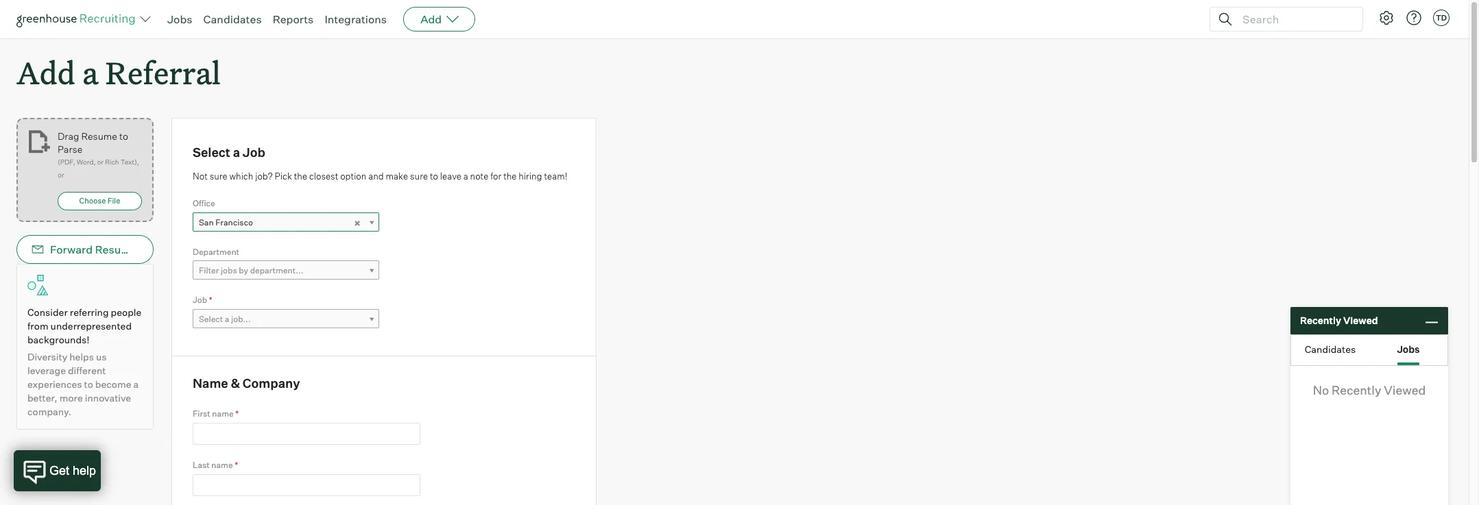 Task type: describe. For each thing, give the bounding box(es) containing it.
department
[[193, 247, 239, 257]]

experiences
[[27, 379, 82, 390]]

become
[[95, 379, 131, 390]]

forward resume via email
[[50, 243, 185, 257]]

diversity
[[27, 351, 67, 363]]

td button
[[1434, 10, 1450, 26]]

2 sure from the left
[[410, 171, 428, 182]]

no
[[1313, 383, 1330, 398]]

1 vertical spatial to
[[430, 171, 438, 182]]

helps
[[69, 351, 94, 363]]

make
[[386, 171, 408, 182]]

san francisco
[[199, 217, 253, 228]]

1 vertical spatial or
[[58, 171, 64, 179]]

1 horizontal spatial or
[[97, 158, 104, 166]]

&
[[231, 376, 240, 391]]

a left note
[[463, 171, 468, 182]]

to inside drag resume to parse (pdf, word, or rich text), or
[[119, 130, 128, 142]]

* for first name *
[[235, 409, 239, 419]]

(pdf,
[[58, 158, 75, 166]]

different
[[68, 365, 106, 377]]

integrations
[[325, 12, 387, 26]]

rich
[[105, 158, 119, 166]]

by
[[239, 266, 248, 276]]

td button
[[1431, 7, 1453, 29]]

a inside consider referring people from underrepresented backgrounds! diversity helps us leverage different experiences to become a better, more innovative company.
[[133, 379, 139, 390]]

resume for forward
[[95, 243, 137, 257]]

select for select a job...
[[199, 314, 223, 324]]

us
[[96, 351, 107, 363]]

and
[[368, 171, 384, 182]]

choose file
[[79, 196, 120, 206]]

resume for drag
[[81, 130, 117, 142]]

not sure which job? pick the closest option and make sure to leave a note for the hiring team!
[[193, 171, 568, 182]]

no recently viewed
[[1313, 383, 1426, 398]]

closest
[[309, 171, 338, 182]]

recently viewed
[[1301, 315, 1378, 327]]

filter jobs by department...
[[199, 266, 303, 276]]

consider
[[27, 307, 68, 318]]

pick
[[275, 171, 292, 182]]

san francisco link
[[193, 212, 379, 232]]

0 vertical spatial candidates
[[203, 12, 262, 26]]

add button
[[403, 7, 475, 32]]

drag
[[58, 130, 79, 142]]

add for add
[[421, 12, 442, 26]]

note
[[470, 171, 489, 182]]

via
[[139, 243, 154, 257]]

better,
[[27, 392, 57, 404]]

1 vertical spatial candidates
[[1305, 343, 1356, 355]]

1 sure from the left
[[210, 171, 227, 182]]

* for last name *
[[235, 460, 238, 471]]

jobs inside tab list
[[1398, 343, 1420, 355]]

tab list containing candidates
[[1292, 335, 1448, 366]]

greenhouse recruiting image
[[16, 11, 140, 27]]

job?
[[255, 171, 273, 182]]

select a job
[[193, 145, 265, 160]]

leverage
[[27, 365, 66, 377]]

from
[[27, 320, 48, 332]]

select a job... link
[[193, 309, 379, 329]]

candidates link
[[203, 12, 262, 26]]



Task type: locate. For each thing, give the bounding box(es) containing it.
0 vertical spatial name
[[212, 409, 234, 419]]

0 horizontal spatial candidates
[[203, 12, 262, 26]]

sure right not
[[210, 171, 227, 182]]

0 vertical spatial to
[[119, 130, 128, 142]]

name
[[212, 409, 234, 419], [211, 460, 233, 471]]

resume left via
[[95, 243, 137, 257]]

resume inside button
[[95, 243, 137, 257]]

1 horizontal spatial add
[[421, 12, 442, 26]]

forward resume via email button
[[16, 235, 185, 264]]

select a job...
[[199, 314, 251, 324]]

a for job...
[[225, 314, 229, 324]]

job up job?
[[243, 145, 265, 160]]

name
[[193, 376, 228, 391]]

or left rich
[[97, 158, 104, 166]]

word,
[[77, 158, 96, 166]]

1 horizontal spatial viewed
[[1384, 383, 1426, 398]]

a down greenhouse recruiting image
[[82, 52, 98, 93]]

a left job... on the left of the page
[[225, 314, 229, 324]]

candidates down recently viewed
[[1305, 343, 1356, 355]]

parse
[[58, 143, 83, 155]]

0 vertical spatial select
[[193, 145, 230, 160]]

1 vertical spatial recently
[[1332, 383, 1382, 398]]

* up select a job... at bottom left
[[209, 295, 212, 305]]

*
[[209, 295, 212, 305], [235, 409, 239, 419], [235, 460, 238, 471]]

1 horizontal spatial sure
[[410, 171, 428, 182]]

job...
[[231, 314, 251, 324]]

name for first
[[212, 409, 234, 419]]

consider referring people from underrepresented backgrounds! diversity helps us leverage different experiences to become a better, more innovative company.
[[27, 307, 141, 418]]

a
[[82, 52, 98, 93], [233, 145, 240, 160], [463, 171, 468, 182], [225, 314, 229, 324], [133, 379, 139, 390]]

name & company
[[193, 376, 300, 391]]

configure image
[[1379, 10, 1395, 26]]

referral
[[105, 52, 221, 93]]

add a referral
[[16, 52, 221, 93]]

sure
[[210, 171, 227, 182], [410, 171, 428, 182]]

integrations link
[[325, 12, 387, 26]]

reports link
[[273, 12, 314, 26]]

to left leave
[[430, 171, 438, 182]]

0 vertical spatial jobs
[[167, 12, 192, 26]]

office
[[193, 198, 215, 209]]

0 horizontal spatial viewed
[[1344, 315, 1378, 327]]

select up not
[[193, 145, 230, 160]]

to down 'different'
[[84, 379, 93, 390]]

first name *
[[193, 409, 239, 419]]

1 vertical spatial select
[[199, 314, 223, 324]]

san
[[199, 217, 214, 228]]

not
[[193, 171, 208, 182]]

company
[[243, 376, 300, 391]]

resume
[[81, 130, 117, 142], [95, 243, 137, 257]]

1 horizontal spatial job
[[243, 145, 265, 160]]

job
[[243, 145, 265, 160], [193, 295, 207, 305]]

name right first
[[212, 409, 234, 419]]

1 vertical spatial jobs
[[1398, 343, 1420, 355]]

job *
[[193, 295, 212, 305]]

0 horizontal spatial or
[[58, 171, 64, 179]]

resume up rich
[[81, 130, 117, 142]]

option
[[340, 171, 367, 182]]

1 horizontal spatial the
[[504, 171, 517, 182]]

file
[[107, 196, 120, 206]]

0 horizontal spatial sure
[[210, 171, 227, 182]]

drag resume to parse (pdf, word, or rich text), or
[[58, 130, 139, 179]]

0 vertical spatial viewed
[[1344, 315, 1378, 327]]

email
[[157, 243, 185, 257]]

None text field
[[193, 423, 420, 445], [193, 474, 420, 497], [193, 423, 420, 445], [193, 474, 420, 497]]

more
[[59, 392, 83, 404]]

innovative
[[85, 392, 131, 404]]

add inside popup button
[[421, 12, 442, 26]]

a right become on the bottom left
[[133, 379, 139, 390]]

0 vertical spatial recently
[[1301, 315, 1342, 327]]

the right pick
[[294, 171, 307, 182]]

1 the from the left
[[294, 171, 307, 182]]

candidates
[[203, 12, 262, 26], [1305, 343, 1356, 355]]

to up text),
[[119, 130, 128, 142]]

referring
[[70, 307, 109, 318]]

0 horizontal spatial the
[[294, 171, 307, 182]]

0 vertical spatial *
[[209, 295, 212, 305]]

last
[[193, 460, 210, 471]]

hiring
[[519, 171, 542, 182]]

to
[[119, 130, 128, 142], [430, 171, 438, 182], [84, 379, 93, 390]]

reports
[[273, 12, 314, 26]]

1 horizontal spatial jobs
[[1398, 343, 1420, 355]]

2 vertical spatial to
[[84, 379, 93, 390]]

a for referral
[[82, 52, 98, 93]]

td
[[1436, 13, 1447, 23]]

name right "last" at the left bottom of the page
[[211, 460, 233, 471]]

for
[[491, 171, 502, 182]]

2 the from the left
[[504, 171, 517, 182]]

0 vertical spatial add
[[421, 12, 442, 26]]

select down the job * at bottom
[[199, 314, 223, 324]]

a for job
[[233, 145, 240, 160]]

viewed
[[1344, 315, 1378, 327], [1384, 383, 1426, 398]]

0 horizontal spatial jobs
[[167, 12, 192, 26]]

filter
[[199, 266, 219, 276]]

to inside consider referring people from underrepresented backgrounds! diversity helps us leverage different experiences to become a better, more innovative company.
[[84, 379, 93, 390]]

the
[[294, 171, 307, 182], [504, 171, 517, 182]]

2 horizontal spatial to
[[430, 171, 438, 182]]

1 vertical spatial resume
[[95, 243, 137, 257]]

0 horizontal spatial job
[[193, 295, 207, 305]]

francisco
[[216, 217, 253, 228]]

0 vertical spatial resume
[[81, 130, 117, 142]]

jobs up no recently viewed
[[1398, 343, 1420, 355]]

sure right make
[[410, 171, 428, 182]]

which
[[229, 171, 253, 182]]

0 horizontal spatial to
[[84, 379, 93, 390]]

* right "last" at the left bottom of the page
[[235, 460, 238, 471]]

* down &
[[235, 409, 239, 419]]

backgrounds!
[[27, 334, 90, 346]]

1 horizontal spatial candidates
[[1305, 343, 1356, 355]]

jobs link
[[167, 12, 192, 26]]

0 vertical spatial job
[[243, 145, 265, 160]]

jobs left candidates link
[[167, 12, 192, 26]]

recently
[[1301, 315, 1342, 327], [1332, 383, 1382, 398]]

the right for
[[504, 171, 517, 182]]

first
[[193, 409, 210, 419]]

name for last
[[211, 460, 233, 471]]

1 vertical spatial *
[[235, 409, 239, 419]]

tab list
[[1292, 335, 1448, 366]]

jobs
[[221, 266, 237, 276]]

2 vertical spatial *
[[235, 460, 238, 471]]

0 vertical spatial or
[[97, 158, 104, 166]]

or down (pdf,
[[58, 171, 64, 179]]

leave
[[440, 171, 462, 182]]

1 vertical spatial job
[[193, 295, 207, 305]]

candidates right 'jobs' link
[[203, 12, 262, 26]]

team!
[[544, 171, 568, 182]]

0 horizontal spatial add
[[16, 52, 75, 93]]

company.
[[27, 406, 71, 418]]

add
[[421, 12, 442, 26], [16, 52, 75, 93]]

underrepresented
[[50, 320, 132, 332]]

department...
[[250, 266, 303, 276]]

add for add a referral
[[16, 52, 75, 93]]

filter jobs by department... link
[[193, 261, 379, 281]]

text),
[[121, 158, 139, 166]]

select
[[193, 145, 230, 160], [199, 314, 223, 324]]

job down filter
[[193, 295, 207, 305]]

choose
[[79, 196, 106, 206]]

people
[[111, 307, 141, 318]]

a up which
[[233, 145, 240, 160]]

Search text field
[[1239, 9, 1351, 29]]

forward
[[50, 243, 93, 257]]

select for select a job
[[193, 145, 230, 160]]

1 vertical spatial name
[[211, 460, 233, 471]]

or
[[97, 158, 104, 166], [58, 171, 64, 179]]

jobs
[[167, 12, 192, 26], [1398, 343, 1420, 355]]

resume inside drag resume to parse (pdf, word, or rich text), or
[[81, 130, 117, 142]]

1 vertical spatial add
[[16, 52, 75, 93]]

1 vertical spatial viewed
[[1384, 383, 1426, 398]]

last name *
[[193, 460, 238, 471]]

1 horizontal spatial to
[[119, 130, 128, 142]]



Task type: vqa. For each thing, say whether or not it's contained in the screenshot.
"Candidates" link to the left
no



